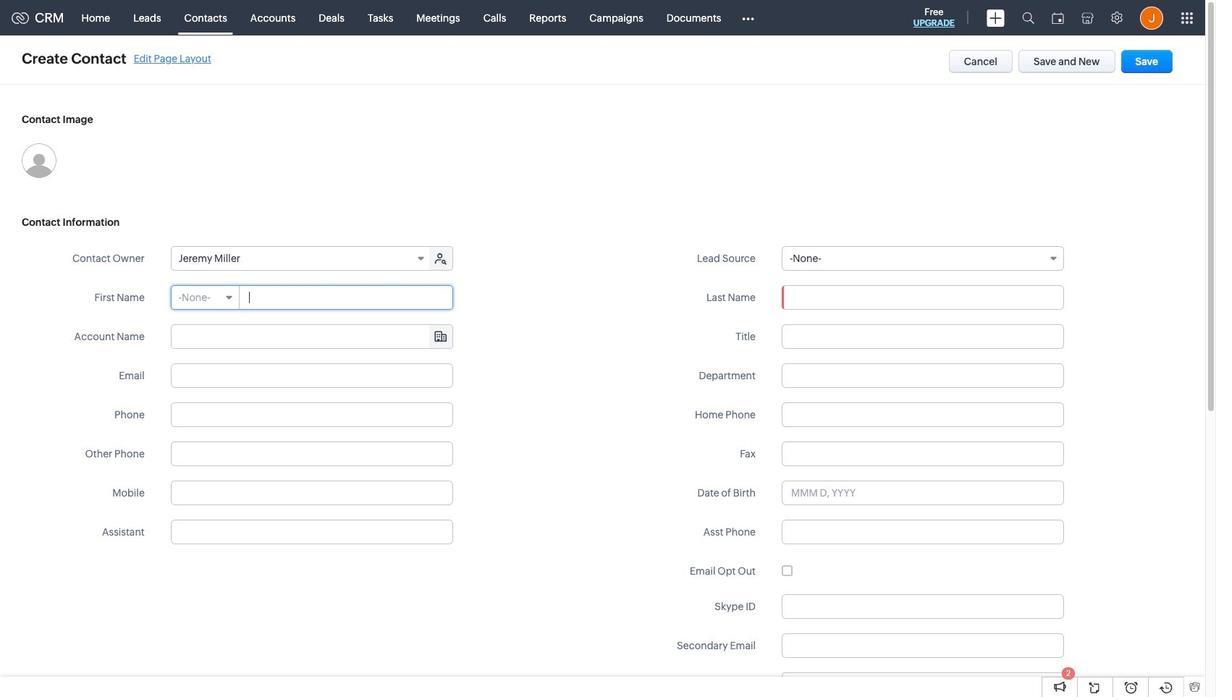 Task type: vqa. For each thing, say whether or not it's contained in the screenshot.
Font
no



Task type: describe. For each thing, give the bounding box(es) containing it.
image image
[[22, 143, 56, 178]]

profile element
[[1132, 0, 1173, 35]]

create menu element
[[978, 0, 1014, 35]]

profile image
[[1141, 6, 1164, 29]]

search image
[[1023, 12, 1035, 24]]

MMM D, YYYY text field
[[782, 481, 1065, 506]]



Task type: locate. For each thing, give the bounding box(es) containing it.
create menu image
[[987, 9, 1005, 26]]

Other Modules field
[[733, 6, 764, 29]]

None field
[[782, 246, 1065, 271], [171, 247, 431, 270], [171, 286, 240, 309], [782, 246, 1065, 271], [171, 247, 431, 270], [171, 286, 240, 309]]

None text field
[[782, 285, 1065, 310], [171, 364, 453, 388], [171, 442, 453, 466], [782, 442, 1065, 466], [782, 595, 1065, 619], [802, 674, 1064, 697], [782, 285, 1065, 310], [171, 364, 453, 388], [171, 442, 453, 466], [782, 442, 1065, 466], [782, 595, 1065, 619], [802, 674, 1064, 697]]

calendar image
[[1052, 12, 1065, 24]]

logo image
[[12, 12, 29, 24]]

None text field
[[240, 286, 452, 309], [782, 324, 1065, 349], [782, 364, 1065, 388], [171, 403, 453, 427], [782, 403, 1065, 427], [171, 481, 453, 506], [171, 520, 453, 545], [782, 520, 1065, 545], [782, 634, 1065, 658], [240, 286, 452, 309], [782, 324, 1065, 349], [782, 364, 1065, 388], [171, 403, 453, 427], [782, 403, 1065, 427], [171, 481, 453, 506], [171, 520, 453, 545], [782, 520, 1065, 545], [782, 634, 1065, 658]]

search element
[[1014, 0, 1044, 35]]



